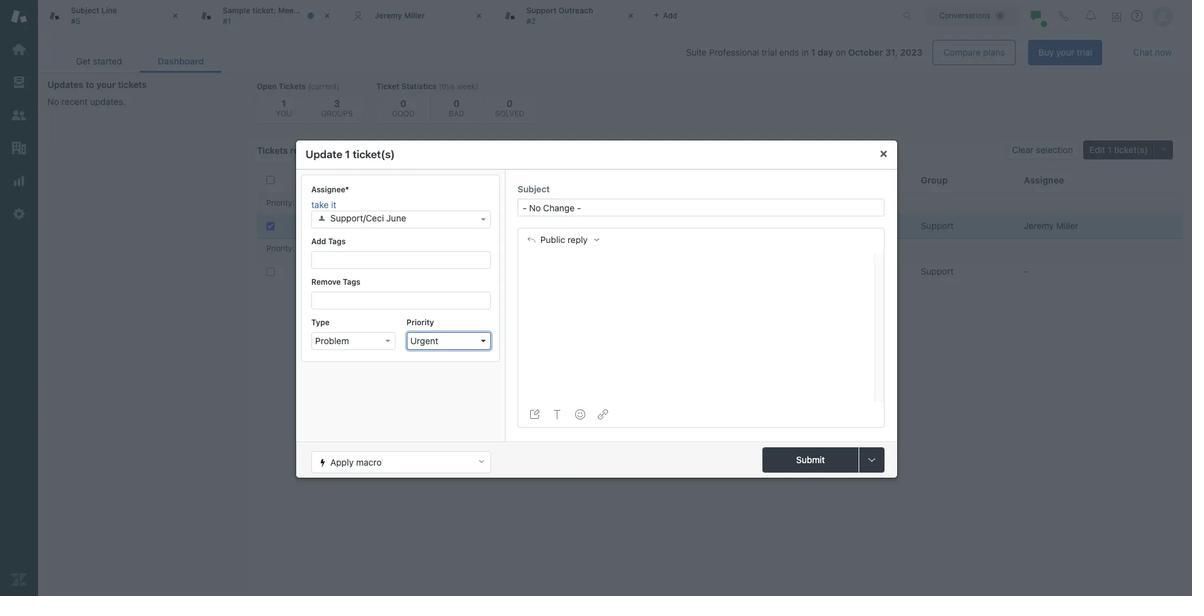 Task type: vqa. For each thing, say whether or not it's contained in the screenshot.
the bottom Customer,
no



Task type: describe. For each thing, give the bounding box(es) containing it.
clear selection
[[1013, 144, 1074, 155]]

now
[[1156, 47, 1173, 58]]

week)
[[457, 82, 479, 91]]

subject up public
[[518, 184, 550, 194]]

#2
[[527, 16, 536, 26]]

update 1 ticket(s)
[[306, 148, 395, 161]]

(current)
[[308, 82, 340, 91]]

meet
[[278, 6, 297, 15]]

apply macro
[[331, 457, 382, 468]]

close image for support outreach
[[625, 9, 638, 22]]

0 for 0 bad
[[454, 98, 460, 109]]

clear selection button
[[1006, 141, 1081, 160]]

none checkbox inside grid
[[267, 222, 275, 230]]

assignee* take it
[[312, 185, 349, 210]]

0 vertical spatial tickets
[[279, 82, 306, 91]]

get started image
[[11, 41, 27, 58]]

buy
[[1039, 47, 1055, 58]]

chat now button
[[1124, 40, 1183, 65]]

arrow down image for problem
[[386, 340, 391, 343]]

edit 1 ticket(s) button
[[1084, 141, 1155, 160]]

3
[[334, 98, 340, 109]]

oct
[[692, 220, 707, 231]]

subject inside 'link'
[[411, 266, 443, 277]]

arrow down image for urgent
[[481, 340, 486, 343]]

to
[[86, 79, 94, 90]]

ticket:
[[253, 6, 276, 15]]

(
[[393, 145, 397, 156]]

oct 23
[[692, 220, 720, 231]]

× link
[[880, 146, 888, 160]]

attention
[[352, 145, 391, 156]]

ticket status
[[298, 175, 355, 185]]

support inside the support outreach #2
[[527, 6, 557, 15]]

type
[[312, 318, 330, 327]]

0 solved
[[495, 98, 525, 118]]

new
[[306, 267, 322, 276]]

october
[[849, 47, 884, 58]]

apply
[[331, 457, 354, 468]]

good
[[392, 109, 415, 118]]

groups
[[321, 109, 353, 118]]

take
[[312, 199, 329, 210]]

sample ticket: meet the ticket #1
[[223, 6, 334, 26]]

professional
[[710, 47, 760, 58]]

customers image
[[11, 107, 27, 123]]

add tags
[[312, 237, 346, 246]]

October 31, 2023 text field
[[849, 47, 923, 58]]

support for subject line
[[922, 266, 954, 277]]

priority : -
[[267, 244, 300, 253]]

your for tickets requiring your attention (
[[331, 145, 350, 156]]

tabs tab list
[[38, 0, 890, 32]]

: for -
[[292, 244, 295, 253]]

support outreach #2
[[527, 6, 594, 26]]

remove
[[312, 277, 341, 287]]

assignee*
[[312, 185, 349, 194]]

grid containing ticket status
[[248, 168, 1193, 596]]

brad
[[558, 220, 577, 231]]

get started tab
[[58, 49, 140, 73]]

trial for professional
[[762, 47, 777, 58]]

2023
[[901, 47, 923, 58]]

ends
[[780, 47, 800, 58]]

requiring
[[290, 145, 329, 156]]

urgent inside button
[[411, 336, 439, 346]]

0 for 0 solved
[[507, 98, 513, 109]]

edit
[[1090, 144, 1106, 155]]

subject up take it link
[[411, 175, 445, 185]]

0 for 0 good
[[401, 98, 407, 109]]

0 horizontal spatial -
[[297, 244, 300, 253]]

section containing suite professional trial ends in
[[232, 40, 1103, 65]]

id
[[362, 175, 372, 185]]

jeremy miller tab
[[342, 0, 494, 32]]

plans
[[984, 47, 1006, 58]]

conversations
[[940, 10, 991, 20]]

1 right update
[[345, 148, 350, 161]]

submit
[[797, 455, 826, 465]]

public reply button
[[517, 227, 610, 253]]

format text image
[[553, 410, 563, 420]]

add
[[312, 237, 326, 246]]

suite professional trial ends in 1 day on october 31, 2023
[[687, 47, 923, 58]]

1 inside button
[[1108, 144, 1112, 155]]

updates.
[[90, 96, 126, 107]]

add link (cmd k) image
[[598, 410, 608, 420]]

buy your trial
[[1039, 47, 1093, 58]]

support for test
[[922, 220, 954, 231]]

support/ceci june
[[331, 213, 406, 224]]

#5 inside subject line #5
[[71, 16, 80, 26]]

you
[[276, 109, 292, 118]]

reply
[[568, 235, 588, 245]]

group
[[922, 175, 949, 185]]

tags for remove tags
[[343, 277, 361, 287]]

open for open
[[306, 221, 326, 230]]

problem
[[315, 336, 349, 346]]

assignee
[[1025, 175, 1065, 185]]

support/ceci june button
[[312, 211, 491, 229]]

tab list containing get started
[[58, 49, 222, 73]]

subject line link
[[411, 266, 462, 277]]

0 good
[[392, 98, 415, 118]]

open tickets (current)
[[257, 82, 340, 91]]

apply macro button
[[312, 451, 491, 474]]

get started
[[76, 56, 122, 66]]

priority for priority
[[407, 318, 434, 327]]

test link
[[411, 220, 429, 232]]

ticket(s) for edit 1 ticket(s)
[[1115, 144, 1149, 155]]

31,
[[886, 47, 899, 58]]

chat now
[[1134, 47, 1173, 58]]

tickets
[[118, 79, 147, 90]]

views image
[[11, 74, 27, 91]]

it
[[331, 199, 337, 210]]



Task type: locate. For each thing, give the bounding box(es) containing it.
priority left add in the left of the page
[[267, 244, 292, 253]]

#5 up get
[[71, 16, 80, 26]]

tickets up "select all tickets" option
[[257, 145, 288, 156]]

0 horizontal spatial 0
[[401, 98, 407, 109]]

main element
[[0, 0, 38, 596]]

priority
[[267, 198, 292, 208], [267, 244, 292, 253], [407, 318, 434, 327]]

priority for priority : -
[[267, 244, 292, 253]]

0 horizontal spatial urgent
[[297, 198, 322, 208]]

solved
[[495, 109, 525, 118]]

edit 1 ticket(s)
[[1090, 144, 1149, 155]]

jeremy inside jeremy miller tab
[[375, 11, 402, 20]]

jeremy miller inside tab
[[375, 11, 425, 20]]

1 horizontal spatial your
[[331, 145, 350, 156]]

bad
[[449, 109, 465, 118]]

0 vertical spatial -
[[297, 244, 300, 253]]

1 : from the top
[[292, 198, 295, 208]]

get
[[76, 56, 91, 66]]

0 vertical spatial your
[[1057, 47, 1075, 58]]

0 bad
[[449, 98, 465, 118]]

0 vertical spatial priority
[[267, 198, 292, 208]]

jeremy right close icon
[[375, 11, 402, 20]]

1 horizontal spatial open
[[306, 221, 326, 230]]

problem button
[[312, 332, 396, 350]]

23
[[709, 220, 720, 231]]

public
[[541, 235, 566, 245]]

0 down the (this
[[454, 98, 460, 109]]

the
[[299, 6, 311, 15]]

open up 1 you
[[257, 82, 277, 91]]

tab containing sample ticket: meet the ticket
[[190, 0, 342, 32]]

suite
[[687, 47, 707, 58]]

2 close image from the left
[[473, 9, 486, 22]]

clear
[[1013, 144, 1034, 155]]

no
[[47, 96, 59, 107]]

1 vertical spatial line
[[445, 266, 462, 277]]

line for subject line
[[445, 266, 462, 277]]

admin image
[[11, 206, 27, 222]]

0 vertical spatial jeremy
[[375, 11, 402, 20]]

compare plans button
[[933, 40, 1016, 65]]

0 horizontal spatial ticket(s)
[[353, 148, 395, 161]]

0 horizontal spatial your
[[97, 79, 116, 90]]

close image for subject line
[[169, 9, 182, 22]]

1 horizontal spatial trial
[[1078, 47, 1093, 58]]

3 groups
[[321, 98, 353, 118]]

open inside grid
[[306, 221, 326, 230]]

1 horizontal spatial 0
[[454, 98, 460, 109]]

0 vertical spatial miller
[[404, 11, 425, 20]]

ticket(s) up id
[[353, 148, 395, 161]]

close image up 'dashboard'
[[169, 9, 182, 22]]

1 horizontal spatial miller
[[1057, 220, 1079, 231]]

#5 inside grid
[[362, 266, 373, 277]]

reporting image
[[11, 173, 27, 189]]

0 horizontal spatial miller
[[404, 11, 425, 20]]

0 horizontal spatial open
[[257, 82, 277, 91]]

close image right outreach
[[625, 9, 638, 22]]

line inside 'link'
[[445, 266, 462, 277]]

1 vertical spatial urgent
[[411, 336, 439, 346]]

0 vertical spatial #5
[[71, 16, 80, 26]]

1 inside 1 you
[[282, 98, 286, 109]]

1 you
[[276, 98, 292, 118]]

your inside updates to your tickets no recent updates.
[[97, 79, 116, 90]]

close image
[[169, 9, 182, 22], [473, 9, 486, 22], [625, 9, 638, 22]]

trial inside button
[[1078, 47, 1093, 58]]

0 inside the 0 bad
[[454, 98, 460, 109]]

tab
[[38, 0, 190, 32], [190, 0, 342, 32], [494, 0, 646, 32]]

ticket(s) right edit at the top right of the page
[[1115, 144, 1149, 155]]

(this
[[439, 82, 455, 91]]

subject up get
[[71, 6, 99, 15]]

1 vertical spatial -
[[1025, 266, 1029, 277]]

1 right edit at the top right of the page
[[1108, 144, 1112, 155]]

1 0 from the left
[[401, 98, 407, 109]]

outreach
[[559, 6, 594, 15]]

1 horizontal spatial ticket(s)
[[1115, 144, 1149, 155]]

grid
[[248, 168, 1193, 596]]

line inside subject line #5
[[101, 6, 117, 15]]

: left add in the left of the page
[[292, 244, 295, 253]]

chat
[[1134, 47, 1153, 58]]

tags right add in the left of the page
[[328, 237, 346, 246]]

open up add in the left of the page
[[306, 221, 326, 230]]

day
[[818, 47, 834, 58]]

urgent
[[297, 198, 322, 208], [411, 336, 439, 346]]

updates
[[47, 79, 83, 90]]

1 trial from the left
[[762, 47, 777, 58]]

2 vertical spatial your
[[331, 145, 350, 156]]

0 horizontal spatial jeremy
[[375, 11, 402, 20]]

subject line
[[411, 266, 462, 277]]

organizations image
[[11, 140, 27, 156]]

draft mode image
[[530, 410, 540, 420]]

1 vertical spatial miller
[[1057, 220, 1079, 231]]

section
[[232, 40, 1103, 65]]

tags
[[328, 237, 346, 246], [343, 277, 361, 287]]

close image left #2
[[473, 9, 486, 22]]

: for urgent
[[292, 198, 295, 208]]

displays possible ticket submission types image
[[867, 455, 878, 465]]

update
[[306, 148, 343, 161]]

miller inside grid
[[1057, 220, 1079, 231]]

tab list
[[58, 49, 222, 73]]

june
[[387, 213, 406, 224]]

None checkbox
[[267, 268, 275, 276]]

subject line #5
[[71, 6, 117, 26]]

ticket for ticket statistics (this week)
[[377, 82, 400, 91]]

#5
[[71, 16, 80, 26], [362, 266, 373, 277]]

1 down open tickets (current)
[[282, 98, 286, 109]]

ticket statistics (this week)
[[377, 82, 479, 91]]

ticket(s)
[[1115, 144, 1149, 155], [353, 148, 395, 161]]

jeremy
[[375, 11, 402, 20], [1025, 220, 1055, 231]]

2 0 from the left
[[454, 98, 460, 109]]

dashboard
[[158, 56, 204, 66]]

1 horizontal spatial line
[[445, 266, 462, 277]]

subject
[[71, 6, 99, 15], [411, 175, 445, 185], [518, 184, 550, 194], [411, 266, 443, 277]]

2 trial from the left
[[1078, 47, 1093, 58]]

zendesk support image
[[11, 8, 27, 25]]

arrow down image inside problem button
[[386, 340, 391, 343]]

arrow up image
[[477, 457, 486, 466]]

2 : from the top
[[292, 244, 295, 253]]

tags for add tags
[[328, 237, 346, 246]]

2 vertical spatial priority
[[407, 318, 434, 327]]

get help image
[[1132, 10, 1144, 22]]

#3
[[362, 220, 373, 231]]

1 vertical spatial tickets
[[257, 145, 288, 156]]

your for updates to your tickets no recent updates.
[[97, 79, 116, 90]]

trial for your
[[1078, 47, 1093, 58]]

close image
[[321, 9, 334, 22]]

: left take
[[292, 198, 295, 208]]

1
[[812, 47, 816, 58], [282, 98, 286, 109], [1108, 144, 1112, 155], [345, 148, 350, 161]]

open for open tickets (current)
[[257, 82, 277, 91]]

0 vertical spatial support
[[527, 6, 557, 15]]

1 right in
[[812, 47, 816, 58]]

trial left ends
[[762, 47, 777, 58]]

ticket inside grid
[[298, 175, 325, 185]]

urgent button
[[407, 332, 491, 350]]

1 horizontal spatial urgent
[[411, 336, 439, 346]]

#1
[[223, 16, 231, 26]]

trial right buy
[[1078, 47, 1093, 58]]

0 vertical spatial open
[[257, 82, 277, 91]]

jeremy miller
[[375, 11, 425, 20], [1025, 220, 1079, 231]]

in
[[802, 47, 809, 58]]

1 vertical spatial :
[[292, 244, 295, 253]]

subject down test link
[[411, 266, 443, 277]]

ticket up take
[[298, 175, 325, 185]]

3 close image from the left
[[625, 9, 638, 22]]

2 vertical spatial support
[[922, 266, 954, 277]]

2 tab from the left
[[190, 0, 342, 32]]

0 vertical spatial ticket
[[377, 82, 400, 91]]

line for subject line #5
[[101, 6, 117, 15]]

ticket up 0 good
[[377, 82, 400, 91]]

1 horizontal spatial #5
[[362, 266, 373, 277]]

arrow down image
[[481, 218, 486, 221], [386, 340, 391, 343], [481, 340, 486, 343]]

compare plans
[[944, 47, 1006, 58]]

1 horizontal spatial -
[[1025, 266, 1029, 277]]

1 vertical spatial priority
[[267, 244, 292, 253]]

0
[[401, 98, 407, 109], [454, 98, 460, 109], [507, 98, 513, 109]]

your up the status
[[331, 145, 350, 156]]

ticket(s) for update 1 ticket(s)
[[353, 148, 395, 161]]

None checkbox
[[267, 222, 275, 230]]

on
[[836, 47, 846, 58]]

subject inside subject line #5
[[71, 6, 99, 15]]

1 vertical spatial ticket
[[298, 175, 325, 185]]

0 horizontal spatial trial
[[762, 47, 777, 58]]

ticket for ticket status
[[298, 175, 325, 185]]

3 0 from the left
[[507, 98, 513, 109]]

your inside buy your trial button
[[1057, 47, 1075, 58]]

1 vertical spatial open
[[306, 221, 326, 230]]

trial
[[762, 47, 777, 58], [1078, 47, 1093, 58]]

0 inside 0 good
[[401, 98, 407, 109]]

zendesk products image
[[1113, 12, 1122, 21]]

started
[[93, 56, 122, 66]]

1 horizontal spatial jeremy miller
[[1025, 220, 1079, 231]]

test
[[411, 220, 429, 231]]

0 vertical spatial urgent
[[297, 198, 322, 208]]

priority down "select all tickets" option
[[267, 198, 292, 208]]

jeremy miller inside grid
[[1025, 220, 1079, 231]]

jeremy inside grid
[[1025, 220, 1055, 231]]

tab containing support outreach
[[494, 0, 646, 32]]

0 vertical spatial jeremy miller
[[375, 11, 425, 20]]

ticket
[[313, 6, 334, 15]]

compare
[[944, 47, 981, 58]]

None text field
[[518, 199, 885, 217]]

conversations button
[[926, 5, 1020, 26]]

1 vertical spatial support
[[922, 220, 954, 231]]

recent
[[62, 96, 88, 107]]

macro
[[356, 457, 382, 468]]

0 inside 0 solved
[[507, 98, 513, 109]]

miller inside tab
[[404, 11, 425, 20]]

ticket(s) inside edit 1 ticket(s) button
[[1115, 144, 1149, 155]]

0 horizontal spatial ticket
[[298, 175, 325, 185]]

tickets requiring your attention (
[[257, 145, 397, 156]]

2 horizontal spatial 0
[[507, 98, 513, 109]]

0 vertical spatial line
[[101, 6, 117, 15]]

0 down statistics
[[401, 98, 407, 109]]

ticket
[[377, 82, 400, 91], [298, 175, 325, 185]]

1 horizontal spatial close image
[[473, 9, 486, 22]]

×
[[880, 146, 888, 160]]

take it link
[[312, 199, 491, 211]]

1 tab from the left
[[38, 0, 190, 32]]

arrow down image inside the support/ceci june 'button'
[[481, 218, 486, 221]]

priority up the urgent button
[[407, 318, 434, 327]]

0 horizontal spatial close image
[[169, 9, 182, 22]]

priority for priority : urgent
[[267, 198, 292, 208]]

close image inside jeremy miller tab
[[473, 9, 486, 22]]

line
[[101, 6, 117, 15], [445, 266, 462, 277]]

2 horizontal spatial close image
[[625, 9, 638, 22]]

1 vertical spatial tags
[[343, 277, 361, 287]]

None field
[[312, 252, 491, 266], [312, 293, 491, 306], [312, 252, 491, 266], [312, 293, 491, 306]]

1 vertical spatial jeremy miller
[[1025, 220, 1079, 231]]

0 horizontal spatial #5
[[71, 16, 80, 26]]

:
[[292, 198, 295, 208], [292, 244, 295, 253]]

support/ceci
[[331, 213, 384, 224]]

0 horizontal spatial jeremy miller
[[375, 11, 425, 20]]

2 horizontal spatial your
[[1057, 47, 1075, 58]]

submit button
[[763, 448, 859, 473]]

tags right the remove
[[343, 277, 361, 287]]

tab containing subject line
[[38, 0, 190, 32]]

sample
[[223, 6, 251, 15]]

insert emojis image
[[576, 410, 586, 420]]

remove tags
[[312, 277, 361, 287]]

0 right the 0 bad
[[507, 98, 513, 109]]

tickets up 1 you
[[279, 82, 306, 91]]

arrow down image inside the urgent button
[[481, 340, 486, 343]]

your right the to
[[97, 79, 116, 90]]

1 horizontal spatial jeremy
[[1025, 220, 1055, 231]]

1 vertical spatial #5
[[362, 266, 373, 277]]

tickets
[[279, 82, 306, 91], [257, 145, 288, 156]]

public reply
[[541, 235, 588, 245]]

1 horizontal spatial ticket
[[377, 82, 400, 91]]

#5 down #3
[[362, 266, 373, 277]]

Select All Tickets checkbox
[[267, 176, 275, 184]]

1 vertical spatial jeremy
[[1025, 220, 1055, 231]]

jeremy down assignee
[[1025, 220, 1055, 231]]

1 close image from the left
[[169, 9, 182, 22]]

3 tab from the left
[[494, 0, 646, 32]]

1 vertical spatial your
[[97, 79, 116, 90]]

buy your trial button
[[1029, 40, 1103, 65]]

zendesk image
[[11, 572, 27, 588]]

miller
[[404, 11, 425, 20], [1057, 220, 1079, 231]]

your right buy
[[1057, 47, 1075, 58]]

0 horizontal spatial line
[[101, 6, 117, 15]]

open
[[257, 82, 277, 91], [306, 221, 326, 230]]

0 vertical spatial tags
[[328, 237, 346, 246]]

0 vertical spatial :
[[292, 198, 295, 208]]



